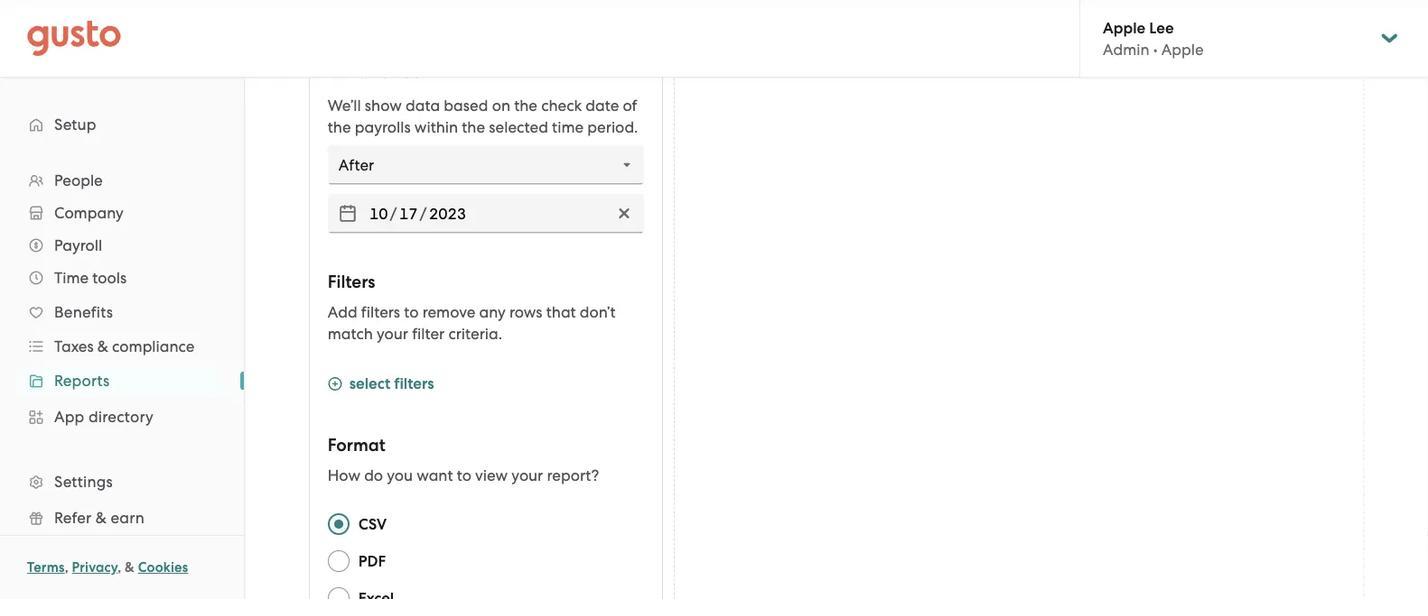 Task type: describe. For each thing, give the bounding box(es) containing it.
home image
[[27, 20, 121, 56]]

of
[[623, 97, 637, 115]]

that
[[546, 304, 576, 322]]

earn
[[111, 510, 145, 528]]

2 , from the left
[[118, 560, 121, 576]]

terms link
[[27, 560, 65, 576]]

2 / from the left
[[420, 206, 427, 224]]

do
[[364, 468, 383, 486]]

time
[[552, 119, 584, 137]]

we'll show data based on the check date of the payrolls within the selected time period.
[[328, 97, 638, 137]]

0 horizontal spatial the
[[328, 119, 351, 137]]

period.
[[588, 119, 638, 137]]

filters for add
[[361, 304, 400, 322]]

time for time period
[[328, 62, 367, 83]]

filter
[[412, 326, 445, 344]]

app directory link
[[18, 401, 226, 434]]

privacy link
[[72, 560, 118, 576]]

select
[[349, 376, 391, 394]]

we'll
[[328, 97, 361, 115]]

0 horizontal spatial apple
[[1103, 18, 1146, 37]]

report?
[[547, 468, 599, 486]]

1 , from the left
[[65, 560, 68, 576]]

& for earn
[[96, 510, 107, 528]]

1 horizontal spatial the
[[462, 119, 485, 137]]

time for time tools
[[54, 269, 89, 287]]

taxes & compliance button
[[18, 331, 226, 363]]

gusto navigation element
[[0, 78, 244, 600]]

select filters button
[[328, 375, 434, 398]]

2 horizontal spatial the
[[514, 97, 538, 115]]

setup
[[54, 116, 96, 134]]

Month (mm) field
[[368, 200, 390, 229]]

based
[[444, 97, 488, 115]]

remove
[[423, 304, 476, 322]]

compliance
[[112, 338, 195, 356]]

match
[[328, 326, 373, 344]]

reports
[[54, 372, 110, 390]]

within
[[415, 119, 458, 137]]

time tools button
[[18, 262, 226, 295]]

•
[[1154, 40, 1158, 59]]

settings link
[[18, 466, 226, 499]]

check
[[541, 97, 582, 115]]

select filters
[[349, 376, 434, 394]]

format
[[328, 436, 386, 457]]

Day (dd) field
[[397, 200, 420, 229]]

module__icon___go7vc image
[[328, 378, 342, 393]]

how
[[328, 468, 360, 486]]

period
[[371, 62, 422, 83]]

how do you want to view your report?
[[328, 468, 599, 486]]

payroll
[[54, 237, 102, 255]]

don't
[[580, 304, 616, 322]]

& for compliance
[[97, 338, 108, 356]]

cookies
[[138, 560, 188, 576]]

filters
[[328, 272, 375, 293]]

payroll button
[[18, 229, 226, 262]]

benefits link
[[18, 296, 226, 329]]

PDF radio
[[328, 552, 349, 574]]

people
[[54, 172, 103, 190]]



Task type: vqa. For each thing, say whether or not it's contained in the screenshot.
the bottom Gusto
no



Task type: locate. For each thing, give the bounding box(es) containing it.
filters inside button
[[394, 376, 434, 394]]

1 horizontal spatial your
[[512, 468, 543, 486]]

your right the view
[[512, 468, 543, 486]]

refer & earn link
[[18, 502, 226, 535]]

the down based
[[462, 119, 485, 137]]

your left filter
[[377, 326, 408, 344]]

& inside "link"
[[96, 510, 107, 528]]

any
[[479, 304, 506, 322]]

pdf
[[358, 553, 386, 572]]

to left the view
[[457, 468, 472, 486]]

, left privacy link
[[65, 560, 68, 576]]

time inside dropdown button
[[54, 269, 89, 287]]

people button
[[18, 164, 226, 197]]

time down payroll
[[54, 269, 89, 287]]

apple right •
[[1162, 40, 1204, 59]]

to inside add filters to remove any rows that don't match your filter criteria.
[[404, 304, 419, 322]]

Year (yyyy) field
[[427, 200, 469, 229]]

refer
[[54, 510, 92, 528]]

0 vertical spatial &
[[97, 338, 108, 356]]

filters right select
[[394, 376, 434, 394]]

terms
[[27, 560, 65, 576]]

0 vertical spatial to
[[404, 304, 419, 322]]

app directory
[[54, 408, 154, 426]]

on
[[492, 97, 511, 115]]

payrolls
[[355, 119, 411, 137]]

1 vertical spatial apple
[[1162, 40, 1204, 59]]

taxes
[[54, 338, 94, 356]]

directory
[[88, 408, 154, 426]]

your inside add filters to remove any rows that don't match your filter criteria.
[[377, 326, 408, 344]]

app
[[54, 408, 84, 426]]

/
[[390, 206, 397, 224], [420, 206, 427, 224]]

your
[[377, 326, 408, 344], [512, 468, 543, 486]]

1 horizontal spatial apple
[[1162, 40, 1204, 59]]

date
[[586, 97, 619, 115]]

reports link
[[18, 365, 226, 398]]

0 horizontal spatial to
[[404, 304, 419, 322]]

CSV radio
[[328, 515, 349, 537]]

data
[[406, 97, 440, 115]]

1 vertical spatial your
[[512, 468, 543, 486]]

tools
[[92, 269, 127, 287]]

time tools
[[54, 269, 127, 287]]

0 vertical spatial time
[[328, 62, 367, 83]]

list
[[0, 164, 244, 600]]

& inside dropdown button
[[97, 338, 108, 356]]

, left 'cookies'
[[118, 560, 121, 576]]

csv
[[358, 516, 387, 535]]

admin
[[1103, 40, 1150, 59]]

0 vertical spatial apple
[[1103, 18, 1146, 37]]

setup link
[[18, 108, 226, 141]]

&
[[97, 338, 108, 356], [96, 510, 107, 528], [125, 560, 135, 576]]

0 vertical spatial your
[[377, 326, 408, 344]]

company
[[54, 204, 124, 222]]

privacy
[[72, 560, 118, 576]]

1 vertical spatial filters
[[394, 376, 434, 394]]

refer & earn
[[54, 510, 145, 528]]

filters for select
[[394, 376, 434, 394]]

the
[[514, 97, 538, 115], [328, 119, 351, 137], [462, 119, 485, 137]]

add
[[328, 304, 357, 322]]

1 horizontal spatial /
[[420, 206, 427, 224]]

terms , privacy , & cookies
[[27, 560, 188, 576]]

2 vertical spatial &
[[125, 560, 135, 576]]

& right taxes
[[97, 338, 108, 356]]

cookies button
[[138, 557, 188, 579]]

settings
[[54, 473, 113, 492]]

list containing people
[[0, 164, 244, 600]]

rows
[[510, 304, 543, 322]]

want
[[417, 468, 453, 486]]

/ left year (yyyy) field on the left of page
[[390, 206, 397, 224]]

time period
[[328, 62, 422, 83]]

& left 'cookies'
[[125, 560, 135, 576]]

0 horizontal spatial time
[[54, 269, 89, 287]]

1 horizontal spatial to
[[457, 468, 472, 486]]

view
[[475, 468, 508, 486]]

,
[[65, 560, 68, 576], [118, 560, 121, 576]]

1 horizontal spatial time
[[328, 62, 367, 83]]

filters up match
[[361, 304, 400, 322]]

criteria.
[[449, 326, 502, 344]]

1 horizontal spatial ,
[[118, 560, 121, 576]]

company button
[[18, 197, 226, 229]]

to up filter
[[404, 304, 419, 322]]

the up selected
[[514, 97, 538, 115]]

to
[[404, 304, 419, 322], [457, 468, 472, 486]]

apple up admin
[[1103, 18, 1146, 37]]

0 horizontal spatial ,
[[65, 560, 68, 576]]

time up "we'll"
[[328, 62, 367, 83]]

selected
[[489, 119, 548, 137]]

0 horizontal spatial your
[[377, 326, 408, 344]]

you
[[387, 468, 413, 486]]

1 vertical spatial time
[[54, 269, 89, 287]]

the down "we'll"
[[328, 119, 351, 137]]

0 vertical spatial filters
[[361, 304, 400, 322]]

/ right month (mm) field
[[420, 206, 427, 224]]

apple
[[1103, 18, 1146, 37], [1162, 40, 1204, 59]]

show
[[365, 97, 402, 115]]

1 vertical spatial &
[[96, 510, 107, 528]]

benefits
[[54, 304, 113, 322]]

1 vertical spatial to
[[457, 468, 472, 486]]

apple lee admin • apple
[[1103, 18, 1204, 59]]

1 / from the left
[[390, 206, 397, 224]]

lee
[[1150, 18, 1174, 37]]

filters
[[361, 304, 400, 322], [394, 376, 434, 394]]

add filters to remove any rows that don't match your filter criteria.
[[328, 304, 616, 344]]

0 horizontal spatial /
[[390, 206, 397, 224]]

time
[[328, 62, 367, 83], [54, 269, 89, 287]]

& left earn
[[96, 510, 107, 528]]

taxes & compliance
[[54, 338, 195, 356]]

filters inside add filters to remove any rows that don't match your filter criteria.
[[361, 304, 400, 322]]



